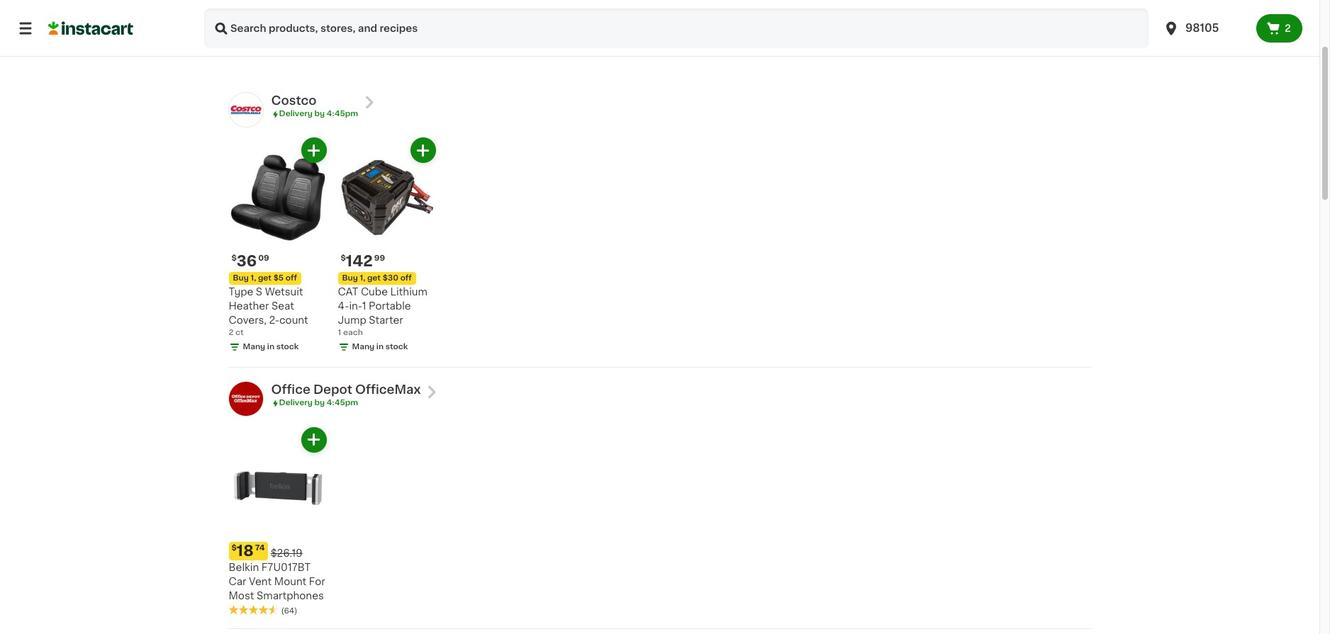 Task type: locate. For each thing, give the bounding box(es) containing it.
1 horizontal spatial stock
[[386, 344, 408, 351]]

0 horizontal spatial 2
[[229, 329, 234, 337]]

0 vertical spatial 1
[[362, 302, 366, 312]]

2 item carousel region from the top
[[209, 427, 1091, 623]]

1 by from the top
[[314, 110, 325, 118]]

f7u017bt
[[262, 563, 311, 573]]

74
[[255, 544, 265, 552]]

buy up type
[[233, 275, 249, 283]]

product group containing 36
[[229, 138, 327, 353]]

&
[[411, 41, 419, 51], [503, 41, 511, 51], [630, 41, 639, 51]]

0 vertical spatial delivery
[[279, 110, 313, 118]]

None search field
[[204, 9, 1149, 48]]

1 delivery by 4:45pm from the top
[[279, 110, 358, 118]]

0 horizontal spatial off
[[286, 275, 297, 283]]

belkin f7u017bt car vent mount for most smartphones
[[229, 563, 325, 601]]

1 down cube
[[362, 302, 366, 312]]

delivery by 4:45pm
[[279, 110, 358, 118], [279, 400, 358, 407]]

$ 18 74
[[232, 544, 265, 559]]

in down starter
[[376, 344, 384, 351]]

1 horizontal spatial 1,
[[360, 275, 365, 283]]

buy
[[233, 275, 249, 283], [342, 275, 358, 283]]

office depot officemax image
[[229, 383, 263, 417]]

cat cube lithium 4-in-1 portable jump starter 1 each
[[338, 287, 428, 337]]

1 vertical spatial delivery by 4:45pm
[[279, 400, 358, 407]]

1 buy from the left
[[233, 275, 249, 283]]

many down each
[[352, 344, 375, 351]]

$26.19
[[271, 549, 303, 559]]

1 4:45pm from the top
[[327, 110, 358, 118]]

in down 2-
[[267, 344, 275, 351]]

2 1, from the left
[[360, 275, 365, 283]]

4:45pm
[[327, 110, 358, 118], [327, 400, 358, 407]]

0 horizontal spatial stock
[[276, 344, 299, 351]]

lithium
[[390, 287, 428, 297]]

stock down count in the left of the page
[[276, 344, 299, 351]]

$ inside $ 36 09
[[232, 255, 237, 263]]

1 many in stock from the left
[[243, 344, 299, 351]]

stock for 36
[[276, 344, 299, 351]]

$ up belkin
[[232, 544, 237, 552]]

0 horizontal spatial many
[[243, 344, 265, 351]]

$ inside $ 142 99
[[341, 255, 346, 263]]

2 delivery by 4:45pm from the top
[[279, 400, 358, 407]]

add image
[[414, 142, 432, 159], [305, 431, 323, 449]]

0 vertical spatial add image
[[414, 142, 432, 159]]

$
[[232, 255, 237, 263], [341, 255, 346, 263], [232, 544, 237, 552]]

delivery by 4:45pm down costco
[[279, 110, 358, 118]]

stock
[[276, 344, 299, 351], [386, 344, 408, 351]]

0 horizontal spatial add image
[[305, 431, 323, 449]]

each
[[343, 329, 363, 337]]

1 vertical spatial add image
[[305, 431, 323, 449]]

buy 1, get $30 off
[[342, 275, 412, 283]]

1 vertical spatial delivery
[[279, 400, 313, 407]]

office depot officemax
[[271, 385, 421, 396]]

& for apparel & accessories
[[630, 41, 639, 51]]

★★★★★
[[229, 605, 278, 615], [229, 605, 278, 615]]

1 vertical spatial 4:45pm
[[327, 400, 358, 407]]

1, up s
[[251, 275, 256, 283]]

$ inside $ 18 74
[[232, 544, 237, 552]]

stock down starter
[[386, 344, 408, 351]]

by
[[314, 110, 325, 118], [314, 400, 325, 407]]

get
[[258, 275, 272, 283], [367, 275, 381, 283]]

off up lithium at left top
[[400, 275, 412, 283]]

floral, party, & gift link
[[334, 38, 451, 55]]

delivery
[[279, 110, 313, 118], [279, 400, 313, 407]]

apparel & accessories link
[[578, 38, 714, 55]]

office
[[271, 385, 311, 396]]

& right 'apparel'
[[630, 41, 639, 51]]

1 many from the left
[[243, 344, 265, 351]]

mount
[[274, 577, 307, 587]]

1 1, from the left
[[251, 275, 256, 283]]

2 buy from the left
[[342, 275, 358, 283]]

many in stock for 142
[[352, 344, 408, 351]]

0 horizontal spatial in
[[267, 344, 275, 351]]

in for 142
[[376, 344, 384, 351]]

starter
[[369, 316, 403, 326]]

apparel
[[588, 41, 628, 51]]

4:45pm down floral,
[[327, 110, 358, 118]]

delivery for office depot officemax
[[279, 400, 313, 407]]

delivery for costco
[[279, 110, 313, 118]]

2 horizontal spatial &
[[630, 41, 639, 51]]

many in stock down 2-
[[243, 344, 299, 351]]

1 delivery from the top
[[279, 110, 313, 118]]

portable
[[369, 302, 411, 312]]

2 delivery from the top
[[279, 400, 313, 407]]

0 horizontal spatial 1,
[[251, 275, 256, 283]]

$ left 09
[[232, 255, 237, 263]]

4:45pm for office depot officemax
[[327, 400, 358, 407]]

depot
[[313, 385, 352, 396]]

car
[[229, 577, 246, 587]]

1 stock from the left
[[276, 344, 299, 351]]

electronics
[[779, 41, 837, 51]]

$ up the cat
[[341, 255, 346, 263]]

get up cube
[[367, 275, 381, 283]]

officemax
[[355, 385, 421, 396]]

by down depot
[[314, 400, 325, 407]]

2 in from the left
[[376, 344, 384, 351]]

1 horizontal spatial get
[[367, 275, 381, 283]]

in
[[267, 344, 275, 351], [376, 344, 384, 351]]

1, for 142
[[360, 275, 365, 283]]

gift
[[421, 41, 441, 51]]

1 horizontal spatial buy
[[342, 275, 358, 283]]

item carousel region containing 18
[[209, 427, 1091, 623]]

0 vertical spatial 2
[[1285, 23, 1291, 33]]

many for 142
[[352, 344, 375, 351]]

1, down $ 142 99
[[360, 275, 365, 283]]

0 vertical spatial item carousel region
[[209, 138, 1091, 362]]

1 horizontal spatial many
[[352, 344, 375, 351]]

type
[[229, 287, 253, 297]]

many in stock for 36
[[243, 344, 299, 351]]

2 off from the left
[[400, 275, 412, 283]]

many for 36
[[243, 344, 265, 351]]

cat
[[338, 287, 358, 297]]

add image for 142
[[414, 142, 432, 159]]

delivery down costco
[[279, 110, 313, 118]]

school supplies
[[863, 41, 945, 51]]

1 horizontal spatial off
[[400, 275, 412, 283]]

2 get from the left
[[367, 275, 381, 283]]

1 horizontal spatial 2
[[1285, 23, 1291, 33]]

many down ct
[[243, 344, 265, 351]]

1 vertical spatial item carousel region
[[209, 427, 1091, 623]]

0 horizontal spatial &
[[411, 41, 419, 51]]

1 left each
[[338, 329, 341, 337]]

apparel & accessories
[[588, 41, 704, 51]]

instacart logo image
[[48, 20, 133, 37]]

jump
[[338, 316, 366, 326]]

(64)
[[281, 608, 298, 615]]

all
[[241, 41, 254, 51]]

1,
[[251, 275, 256, 283], [360, 275, 365, 283]]

item carousel region for costco
[[209, 138, 1091, 362]]

0 vertical spatial delivery by 4:45pm
[[279, 110, 358, 118]]

1 & from the left
[[411, 41, 419, 51]]

1 horizontal spatial many in stock
[[352, 344, 408, 351]]

98105
[[1186, 23, 1219, 33]]

many
[[243, 344, 265, 351], [352, 344, 375, 351]]

1 off from the left
[[286, 275, 297, 283]]

delivery by 4:45pm down depot
[[279, 400, 358, 407]]

auto
[[730, 41, 754, 51]]

1 vertical spatial by
[[314, 400, 325, 407]]

1 vertical spatial 2
[[229, 329, 234, 337]]

2
[[1285, 23, 1291, 33], [229, 329, 234, 337]]

1 item carousel region from the top
[[209, 138, 1091, 362]]

1 horizontal spatial &
[[503, 41, 511, 51]]

1 horizontal spatial add image
[[414, 142, 432, 159]]

buy up the cat
[[342, 275, 358, 283]]

get left $5
[[258, 275, 272, 283]]

1 in from the left
[[267, 344, 275, 351]]

36
[[237, 254, 257, 269]]

0 vertical spatial by
[[314, 110, 325, 118]]

delivery by 4:45pm for office depot officemax
[[279, 400, 358, 407]]

many in stock down starter
[[352, 344, 408, 351]]

1
[[362, 302, 366, 312], [338, 329, 341, 337]]

& left gift
[[411, 41, 419, 51]]

off right $5
[[286, 275, 297, 283]]

in for 36
[[267, 344, 275, 351]]

2 stock from the left
[[386, 344, 408, 351]]

belkin
[[229, 563, 259, 573]]

1 horizontal spatial in
[[376, 344, 384, 351]]

off
[[286, 275, 297, 283], [400, 275, 412, 283]]

0 horizontal spatial 1
[[338, 329, 341, 337]]

product group containing 18
[[229, 427, 327, 618]]

get for 36
[[258, 275, 272, 283]]

0 horizontal spatial buy
[[233, 275, 249, 283]]

smartphones
[[257, 591, 324, 601]]

0 horizontal spatial get
[[258, 275, 272, 283]]

2 many from the left
[[352, 344, 375, 351]]

$5
[[273, 275, 284, 283]]

heather
[[229, 302, 269, 312]]

item carousel region
[[209, 138, 1091, 362], [209, 427, 1091, 623]]

4:45pm down office depot officemax
[[327, 400, 358, 407]]

by for costco
[[314, 110, 325, 118]]

product group
[[229, 138, 327, 353], [338, 138, 436, 353], [229, 427, 327, 618]]

1 get from the left
[[258, 275, 272, 283]]

costco image
[[229, 93, 263, 127]]

2 inside type s wetsuit heather seat covers, 2-count 2 ct
[[229, 329, 234, 337]]

09
[[258, 255, 269, 263]]

buy for 142
[[342, 275, 358, 283]]

0 horizontal spatial many in stock
[[243, 344, 299, 351]]

2 & from the left
[[503, 41, 511, 51]]

supplies
[[901, 41, 945, 51]]

by down costco
[[314, 110, 325, 118]]

many in stock
[[243, 344, 299, 351], [352, 344, 408, 351]]

item carousel region containing 36
[[209, 138, 1091, 362]]

most
[[229, 591, 254, 601]]

& for sports & outdoors
[[503, 41, 511, 51]]

2 many in stock from the left
[[352, 344, 408, 351]]

2 4:45pm from the top
[[327, 400, 358, 407]]

2 by from the top
[[314, 400, 325, 407]]

0 vertical spatial 4:45pm
[[327, 110, 358, 118]]

delivery down office
[[279, 400, 313, 407]]

& right sports
[[503, 41, 511, 51]]

3 & from the left
[[630, 41, 639, 51]]



Task type: vqa. For each thing, say whether or not it's contained in the screenshot.
left off
yes



Task type: describe. For each thing, give the bounding box(es) containing it.
covers,
[[229, 316, 267, 326]]

$18.74 original price: $26.19 element
[[229, 542, 327, 561]]

electronics link
[[770, 38, 847, 55]]

alcohol link
[[270, 38, 329, 55]]

sports
[[467, 41, 501, 51]]

sports & outdoors link
[[457, 38, 573, 55]]

98105 button
[[1163, 9, 1248, 48]]

by for office depot officemax
[[314, 400, 325, 407]]

type s wetsuit heather seat covers, 2-count 2 ct
[[229, 287, 308, 337]]

$ 36 09
[[232, 254, 269, 269]]

auto link
[[720, 38, 764, 55]]

costco
[[271, 95, 317, 106]]

98105 button
[[1155, 9, 1257, 48]]

floral,
[[344, 41, 375, 51]]

all link
[[232, 38, 264, 55]]

party,
[[378, 41, 408, 51]]

ct
[[236, 329, 244, 337]]

off for 36
[[286, 275, 297, 283]]

cube
[[361, 287, 388, 297]]

add image
[[305, 142, 323, 159]]

1, for 36
[[251, 275, 256, 283]]

1 vertical spatial 1
[[338, 329, 341, 337]]

alcohol
[[280, 41, 319, 51]]

142
[[346, 254, 373, 269]]

Search field
[[204, 9, 1149, 48]]

$30
[[383, 275, 399, 283]]

sports & outdoors
[[467, 41, 563, 51]]

1 horizontal spatial 1
[[362, 302, 366, 312]]

buy 1, get $5 off
[[233, 275, 297, 283]]

get for 142
[[367, 275, 381, 283]]

4-
[[338, 302, 349, 312]]

$ for 36
[[232, 255, 237, 263]]

vent
[[249, 577, 272, 587]]

stock for 142
[[386, 344, 408, 351]]

delivery by 4:45pm for costco
[[279, 110, 358, 118]]

item carousel region for office depot officemax
[[209, 427, 1091, 623]]

floral, party, & gift
[[344, 41, 441, 51]]

count
[[279, 316, 308, 326]]

s
[[256, 287, 263, 297]]

in-
[[349, 302, 362, 312]]

outdoors
[[514, 41, 563, 51]]

$ for 142
[[341, 255, 346, 263]]

add image for 18
[[305, 431, 323, 449]]

school supplies link
[[853, 38, 955, 55]]

for
[[309, 577, 325, 587]]

$ for 18
[[232, 544, 237, 552]]

seat
[[272, 302, 294, 312]]

2 button
[[1257, 14, 1303, 43]]

4:45pm for costco
[[327, 110, 358, 118]]

wetsuit
[[265, 287, 303, 297]]

2-
[[269, 316, 279, 326]]

school
[[863, 41, 898, 51]]

18
[[237, 544, 254, 559]]

2 inside 2 "button"
[[1285, 23, 1291, 33]]

99
[[374, 255, 385, 263]]

off for 142
[[400, 275, 412, 283]]

buy for 36
[[233, 275, 249, 283]]

product group containing 142
[[338, 138, 436, 353]]

$ 142 99
[[341, 254, 385, 269]]

accessories
[[641, 41, 704, 51]]



